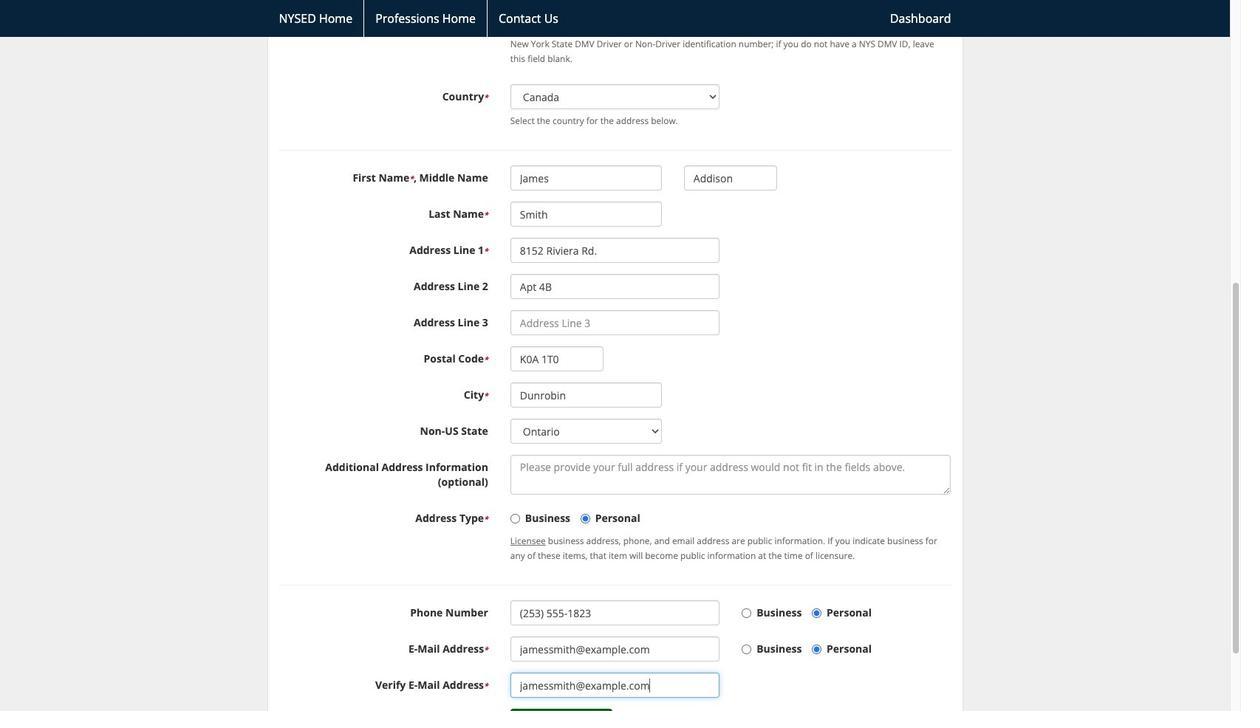 Task type: locate. For each thing, give the bounding box(es) containing it.
City text field
[[511, 383, 662, 408]]

Enter phone number (optional) text field
[[511, 601, 720, 626]]

Please provide your full address if your address would not fit in the fields above. text field
[[511, 455, 951, 495]]

None submit
[[511, 710, 613, 712]]

None radio
[[511, 515, 520, 524], [581, 515, 590, 524], [742, 609, 752, 619], [812, 609, 822, 619], [511, 515, 520, 524], [581, 515, 590, 524], [742, 609, 752, 619], [812, 609, 822, 619]]

Address Line 3 text field
[[511, 311, 720, 336]]

Last Name text field
[[511, 202, 662, 227]]

None radio
[[742, 645, 752, 655], [812, 645, 822, 655], [742, 645, 752, 655], [812, 645, 822, 655]]



Task type: vqa. For each thing, say whether or not it's contained in the screenshot.
ZIP Code text box
no



Task type: describe. For each thing, give the bounding box(es) containing it.
First Name text field
[[511, 166, 662, 191]]

Address Line 1 text field
[[511, 238, 720, 263]]

ID text field
[[511, 8, 662, 33]]

Please re-enter your e-mail address. text field
[[511, 673, 720, 699]]

Middle Name text field
[[684, 166, 778, 191]]

Address Line 2 text field
[[511, 274, 720, 299]]

Email text field
[[511, 637, 720, 662]]

Postal Code text field
[[511, 347, 604, 372]]



